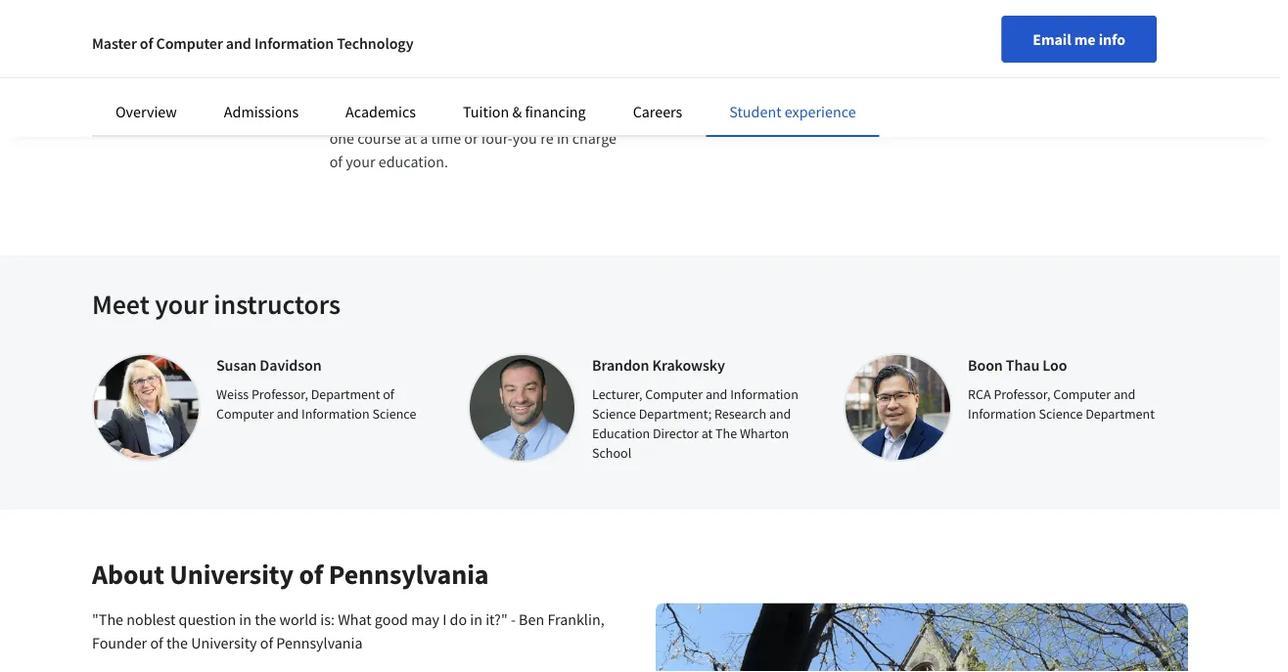 Task type: describe. For each thing, give the bounding box(es) containing it.
lecturer,
[[592, 386, 643, 403]]

noblest
[[127, 610, 176, 630]]

"the noblest question in the world is: what good may i do in it?" - ben franklin, founder of the university of pennsylvania
[[92, 610, 605, 653]]

information inside weiss professor, department of computer and information science
[[302, 405, 370, 423]]

admissions link
[[224, 102, 299, 121]]

1 in from the left
[[239, 610, 252, 630]]

tuition & financing
[[463, 102, 586, 121]]

technology
[[337, 33, 414, 53]]

information up admissions link
[[254, 33, 334, 53]]

at
[[702, 425, 713, 443]]

computer inside weiss professor, department of computer and information science
[[216, 405, 274, 423]]

student
[[730, 102, 782, 121]]

may
[[411, 610, 440, 630]]

information inside the rca professor, computer and information science department
[[968, 405, 1037, 423]]

is:
[[320, 610, 335, 630]]

school
[[592, 445, 632, 462]]

me
[[1075, 29, 1096, 49]]

financing
[[525, 102, 586, 121]]

professor, for davidson
[[252, 386, 308, 403]]

"the
[[92, 610, 123, 630]]

the
[[716, 425, 737, 443]]

ben
[[519, 610, 545, 630]]

brandon krakowsky image
[[468, 353, 577, 463]]

what
[[338, 610, 372, 630]]

professor, for thau
[[994, 386, 1051, 403]]

education
[[592, 425, 650, 443]]

world
[[280, 610, 317, 630]]

pennsylvania inside "the noblest question in the world is: what good may i do in it?" - ben franklin, founder of the university of pennsylvania
[[276, 634, 363, 653]]

0 horizontal spatial the
[[166, 634, 188, 653]]

info
[[1099, 29, 1126, 49]]

email
[[1033, 29, 1072, 49]]

1 horizontal spatial the
[[255, 610, 276, 630]]

overview link
[[116, 102, 177, 121]]

lecturer, computer and information science department; research and education director at the wharton school
[[592, 386, 799, 462]]

franklin,
[[548, 610, 605, 630]]

careers link
[[633, 102, 683, 121]]

master
[[92, 33, 137, 53]]

rca professor, computer and information science department
[[968, 386, 1155, 423]]

academics link
[[346, 102, 416, 121]]

information inside the lecturer, computer and information science department; research and education director at the wharton school
[[731, 386, 799, 403]]

computer inside the lecturer, computer and information science department; research and education director at the wharton school
[[645, 386, 703, 403]]

department inside weiss professor, department of computer and information science
[[311, 386, 380, 403]]

boon
[[968, 355, 1003, 375]]

computer inside the rca professor, computer and information science department
[[1054, 386, 1111, 403]]

weiss
[[216, 386, 249, 403]]



Task type: vqa. For each thing, say whether or not it's contained in the screenshot.
rightmost can
no



Task type: locate. For each thing, give the bounding box(es) containing it.
your
[[155, 287, 208, 322]]

email me info
[[1033, 29, 1126, 49]]

science inside the lecturer, computer and information science department; research and education director at the wharton school
[[592, 405, 636, 423]]

susan davidson image
[[92, 353, 201, 462]]

0 horizontal spatial professor,
[[252, 386, 308, 403]]

&
[[513, 102, 522, 121]]

professor, down thau
[[994, 386, 1051, 403]]

in right do
[[470, 610, 483, 630]]

rca
[[968, 386, 992, 403]]

experience
[[785, 102, 856, 121]]

professor, down the davidson
[[252, 386, 308, 403]]

overview
[[116, 102, 177, 121]]

of inside weiss professor, department of computer and information science
[[383, 386, 395, 403]]

research
[[715, 405, 767, 423]]

2 science from the left
[[592, 405, 636, 423]]

computer
[[156, 33, 223, 53], [645, 386, 703, 403], [1054, 386, 1111, 403], [216, 405, 274, 423]]

brandon krakowsky
[[592, 355, 725, 375]]

susan
[[216, 355, 257, 375]]

3 science from the left
[[1039, 405, 1083, 423]]

1 vertical spatial university
[[191, 634, 257, 653]]

good
[[375, 610, 408, 630]]

1 horizontal spatial in
[[470, 610, 483, 630]]

careers
[[633, 102, 683, 121]]

2 professor, from the left
[[994, 386, 1051, 403]]

the left world
[[255, 610, 276, 630]]

professor,
[[252, 386, 308, 403], [994, 386, 1051, 403]]

davidson
[[260, 355, 322, 375]]

1 horizontal spatial science
[[592, 405, 636, 423]]

1 horizontal spatial department
[[1086, 405, 1155, 423]]

and inside the rca professor, computer and information science department
[[1114, 386, 1136, 403]]

2 in from the left
[[470, 610, 483, 630]]

wharton
[[740, 425, 789, 443]]

0 vertical spatial university
[[170, 558, 294, 592]]

the
[[255, 610, 276, 630], [166, 634, 188, 653]]

meet
[[92, 287, 150, 322]]

-
[[511, 610, 516, 630]]

1 vertical spatial pennsylvania
[[276, 634, 363, 653]]

0 horizontal spatial department
[[311, 386, 380, 403]]

university inside "the noblest question in the world is: what good may i do in it?" - ben franklin, founder of the university of pennsylvania
[[191, 634, 257, 653]]

weiss professor, department of computer and information science
[[216, 386, 417, 423]]

and
[[226, 33, 251, 53], [706, 386, 728, 403], [1114, 386, 1136, 403], [277, 405, 299, 423], [770, 405, 792, 423]]

0 horizontal spatial science
[[373, 405, 417, 423]]

1 horizontal spatial professor,
[[994, 386, 1051, 403]]

department inside the rca professor, computer and information science department
[[1086, 405, 1155, 423]]

boon thau loo image
[[844, 353, 953, 462]]

do
[[450, 610, 467, 630]]

1 professor, from the left
[[252, 386, 308, 403]]

information down the davidson
[[302, 405, 370, 423]]

department
[[311, 386, 380, 403], [1086, 405, 1155, 423]]

1 vertical spatial department
[[1086, 405, 1155, 423]]

of
[[140, 33, 153, 53], [383, 386, 395, 403], [299, 558, 323, 592], [150, 634, 163, 653], [260, 634, 273, 653]]

pennsylvania down is:
[[276, 634, 363, 653]]

computer up the "department;"
[[645, 386, 703, 403]]

director
[[653, 425, 699, 443]]

it?"
[[486, 610, 508, 630]]

information
[[254, 33, 334, 53], [731, 386, 799, 403], [302, 405, 370, 423], [968, 405, 1037, 423]]

information down the rca
[[968, 405, 1037, 423]]

student experience
[[730, 102, 856, 121]]

about
[[92, 558, 164, 592]]

computer down weiss
[[216, 405, 274, 423]]

university up question
[[170, 558, 294, 592]]

the down noblest
[[166, 634, 188, 653]]

0 vertical spatial the
[[255, 610, 276, 630]]

science
[[373, 405, 417, 423], [592, 405, 636, 423], [1039, 405, 1083, 423]]

2 horizontal spatial science
[[1039, 405, 1083, 423]]

krakowsky
[[653, 355, 725, 375]]

founder
[[92, 634, 147, 653]]

university down question
[[191, 634, 257, 653]]

email me info button
[[1002, 16, 1157, 63]]

professor, inside the rca professor, computer and information science department
[[994, 386, 1051, 403]]

0 vertical spatial pennsylvania
[[329, 558, 489, 592]]

information up research
[[731, 386, 799, 403]]

in
[[239, 610, 252, 630], [470, 610, 483, 630]]

master of computer and information technology
[[92, 33, 414, 53]]

0 horizontal spatial in
[[239, 610, 252, 630]]

academics
[[346, 102, 416, 121]]

tuition & financing link
[[463, 102, 586, 121]]

department;
[[639, 405, 712, 423]]

professor, inside weiss professor, department of computer and information science
[[252, 386, 308, 403]]

computer down loo in the right of the page
[[1054, 386, 1111, 403]]

instructors
[[214, 287, 341, 322]]

pennsylvania
[[329, 558, 489, 592], [276, 634, 363, 653]]

thau
[[1006, 355, 1040, 375]]

0 vertical spatial department
[[311, 386, 380, 403]]

meet your instructors
[[92, 287, 341, 322]]

science inside the rca professor, computer and information science department
[[1039, 405, 1083, 423]]

computer right master at left top
[[156, 33, 223, 53]]

about university of pennsylvania
[[92, 558, 489, 592]]

science inside weiss professor, department of computer and information science
[[373, 405, 417, 423]]

i
[[443, 610, 447, 630]]

susan davidson
[[216, 355, 322, 375]]

1 vertical spatial the
[[166, 634, 188, 653]]

student experience link
[[730, 102, 856, 121]]

question
[[179, 610, 236, 630]]

tuition
[[463, 102, 509, 121]]

1 science from the left
[[373, 405, 417, 423]]

boon thau loo
[[968, 355, 1068, 375]]

in right question
[[239, 610, 252, 630]]

university
[[170, 558, 294, 592], [191, 634, 257, 653]]

and inside weiss professor, department of computer and information science
[[277, 405, 299, 423]]

brandon
[[592, 355, 650, 375]]

admissions
[[224, 102, 299, 121]]

pennsylvania up may
[[329, 558, 489, 592]]

loo
[[1043, 355, 1068, 375]]



